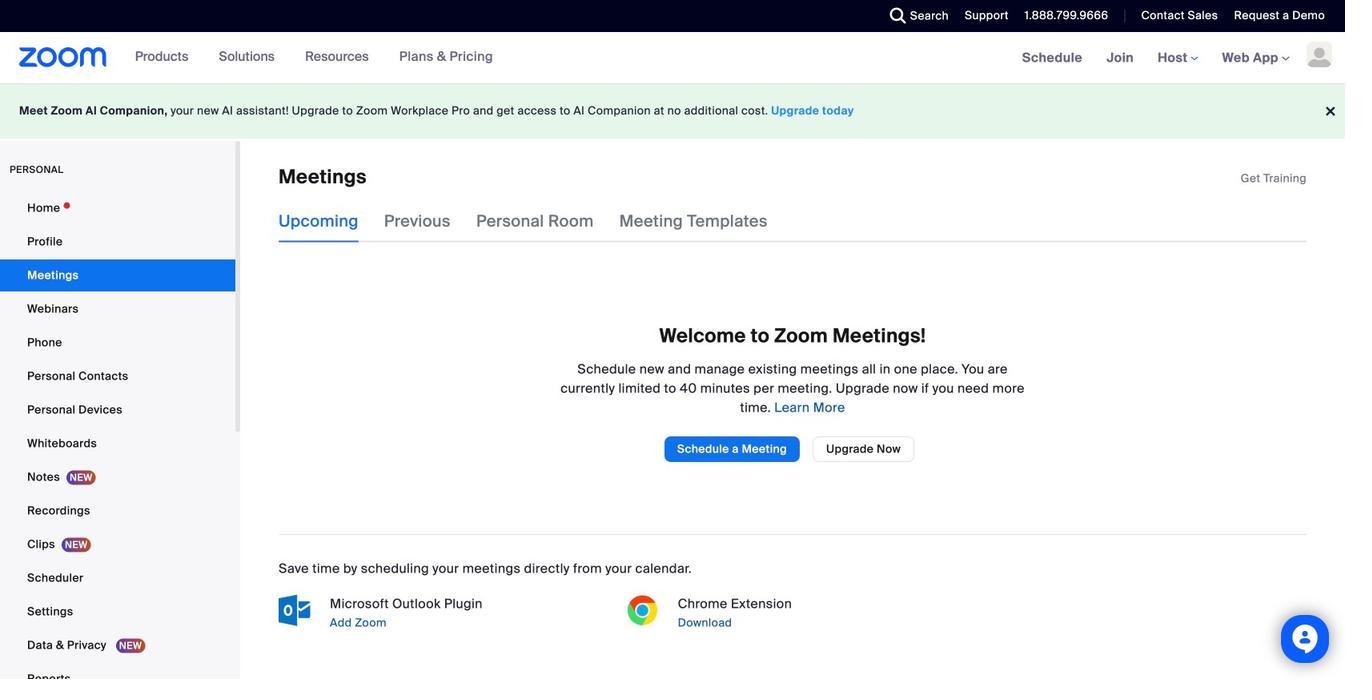 Task type: vqa. For each thing, say whether or not it's contained in the screenshot.
Email text field
no



Task type: describe. For each thing, give the bounding box(es) containing it.
meetings navigation
[[1011, 32, 1346, 85]]

zoom logo image
[[19, 47, 107, 67]]



Task type: locate. For each thing, give the bounding box(es) containing it.
personal menu menu
[[0, 192, 236, 679]]

footer
[[0, 83, 1346, 139]]

banner
[[0, 32, 1346, 85]]

product information navigation
[[123, 32, 505, 83]]

tabs of meeting tab list
[[279, 201, 794, 242]]

application
[[1241, 171, 1307, 187]]

profile picture image
[[1307, 42, 1333, 67]]



